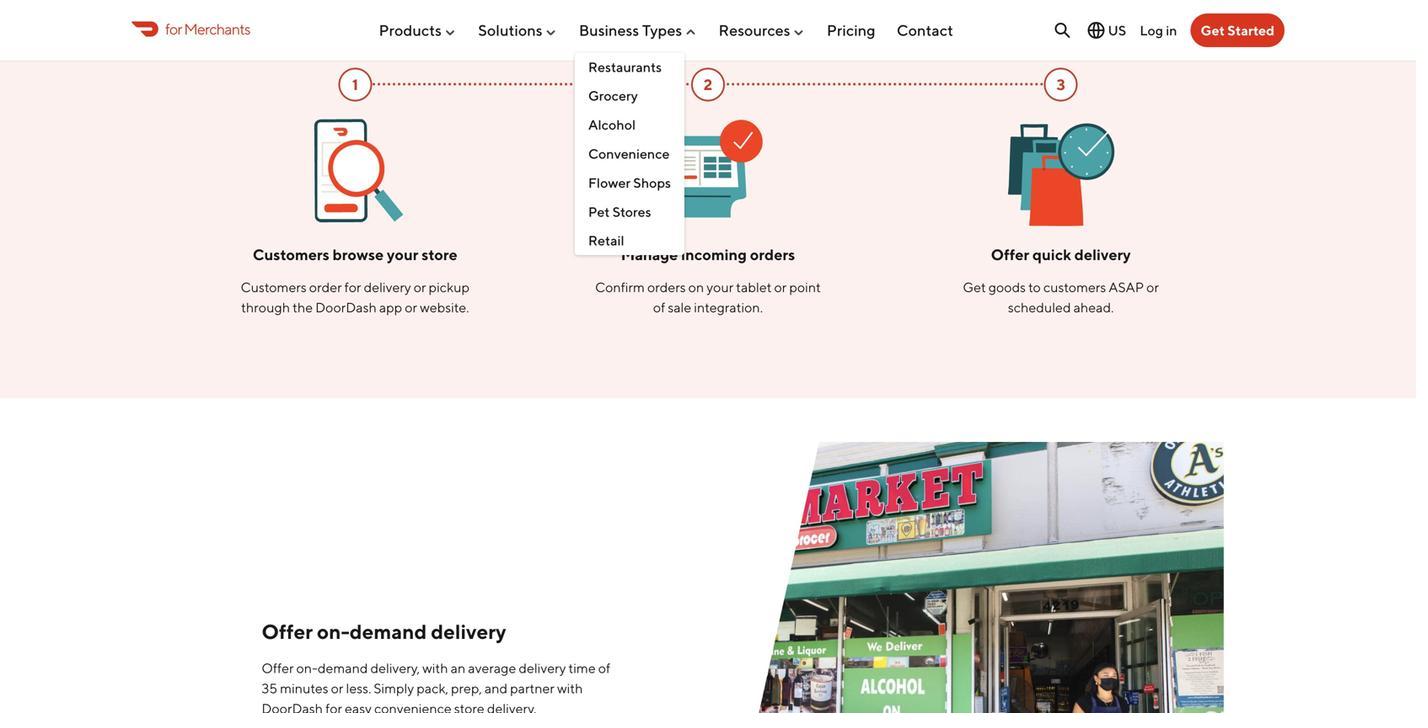 Task type: describe. For each thing, give the bounding box(es) containing it.
alcohol
[[588, 117, 636, 133]]

manage incoming orders
[[621, 246, 795, 264]]

how does convenience store delivery work?
[[401, 5, 1015, 41]]

partner
[[510, 681, 555, 697]]

or left pickup
[[414, 279, 426, 295]]

delivery,
[[371, 661, 420, 677]]

delivery.
[[487, 702, 536, 714]]

2
[[704, 76, 712, 94]]

convenience link
[[575, 140, 685, 169]]

globe line image
[[1086, 20, 1106, 40]]

app
[[379, 299, 402, 316]]

does
[[472, 5, 540, 41]]

retail link
[[575, 227, 685, 256]]

merchants
[[184, 20, 250, 38]]

retail
[[588, 233, 624, 249]]

pricing link
[[827, 14, 876, 46]]

0 vertical spatial orders
[[750, 246, 795, 264]]

get started button
[[1191, 13, 1285, 47]]

scheduled
[[1008, 299, 1071, 316]]

offer for offer on-demand delivery
[[262, 621, 313, 645]]

flower shops link
[[575, 169, 685, 198]]

or inside offer on-demand delivery, with an average delivery time of 35 minutes or less. simply pack, prep, and partner with doordash for easy convenience store delivery.
[[331, 681, 343, 697]]

log in link
[[1140, 22, 1177, 38]]

pet stores
[[588, 204, 651, 220]]

point
[[789, 279, 821, 295]]

manage
[[621, 246, 678, 264]]

your inside confirm orders on your tablet or point of sale integration.
[[707, 279, 734, 295]]

business types
[[579, 21, 682, 39]]

1 horizontal spatial convenience
[[546, 5, 726, 41]]

for inside offer on-demand delivery, with an average delivery time of 35 minutes or less. simply pack, prep, and partner with doordash for easy convenience store delivery.
[[325, 702, 342, 714]]

delivery inside customers order for delivery or pickup through the doordash app or website.
[[364, 279, 411, 295]]

incoming
[[681, 246, 747, 264]]

confirm
[[595, 279, 645, 295]]

sale
[[668, 299, 691, 316]]

1
[[352, 76, 358, 94]]

or right app
[[405, 299, 417, 316]]

offer for offer on-demand delivery, with an average delivery time of 35 minutes or less. simply pack, prep, and partner with doordash for easy convenience store delivery.
[[262, 661, 294, 677]]

offer on-demand delivery, with an average delivery time of 35 minutes or less. simply pack, prep, and partner with doordash for easy convenience store delivery.
[[262, 661, 610, 714]]

easy to use restaurant online ordering image
[[651, 115, 765, 230]]

business
[[579, 21, 639, 39]]

through
[[241, 299, 290, 316]]

resources
[[719, 21, 790, 39]]

flower
[[588, 175, 631, 191]]

pickup
[[429, 279, 470, 295]]

types
[[642, 21, 682, 39]]

1 vertical spatial with
[[557, 681, 583, 697]]

simply
[[374, 681, 414, 697]]

started
[[1228, 22, 1275, 38]]

for merchants link
[[132, 18, 250, 40]]

offer on-demand delivery
[[262, 621, 506, 645]]

restaurants
[[588, 59, 662, 75]]

solutions
[[478, 21, 542, 39]]

confirm orders on your tablet or point of sale integration.
[[595, 279, 821, 316]]

minutes
[[280, 681, 328, 697]]

asap
[[1109, 279, 1144, 295]]

goods
[[989, 279, 1026, 295]]

and
[[485, 681, 508, 697]]

integration.
[[694, 299, 763, 316]]

3
[[1057, 76, 1065, 94]]

0 vertical spatial for
[[165, 20, 182, 38]]

pricing
[[827, 21, 876, 39]]

solutions link
[[478, 14, 558, 46]]

orders inside confirm orders on your tablet or point of sale integration.
[[647, 279, 686, 295]]

in
[[1166, 22, 1177, 38]]

store for convenience
[[732, 5, 804, 41]]

easy
[[345, 702, 372, 714]]

how
[[401, 5, 466, 41]]

us
[[1108, 22, 1126, 38]]

on
[[688, 279, 704, 295]]

customers order for delivery or pickup through the doordash app or website.
[[241, 279, 470, 316]]

customers for customers browse your store
[[253, 246, 329, 264]]

order
[[309, 279, 342, 295]]

convenience
[[588, 146, 670, 162]]



Task type: vqa. For each thing, say whether or not it's contained in the screenshot.
'Employee'
no



Task type: locate. For each thing, give the bounding box(es) containing it.
prep,
[[451, 681, 482, 697]]

alcohol link
[[575, 111, 685, 140]]

pack,
[[417, 681, 448, 697]]

doordash inside offer on-demand delivery, with an average delivery time of 35 minutes or less. simply pack, prep, and partner with doordash for easy convenience store delivery.
[[262, 702, 323, 714]]

of
[[653, 299, 665, 316], [598, 661, 610, 677]]

doordash
[[315, 299, 377, 316], [262, 702, 323, 714]]

grocery
[[588, 88, 638, 104]]

1 vertical spatial for
[[344, 279, 361, 295]]

1 vertical spatial of
[[598, 661, 610, 677]]

contact
[[897, 21, 953, 39]]

time
[[569, 661, 596, 677]]

multiple bags with clock image
[[1004, 115, 1118, 230]]

on- inside offer on-demand delivery, with an average delivery time of 35 minutes or less. simply pack, prep, and partner with doordash for easy convenience store delivery.
[[296, 661, 318, 677]]

1 vertical spatial customers
[[241, 279, 307, 295]]

0 vertical spatial customers
[[253, 246, 329, 264]]

customers for customers order for delivery or pickup through the doordash app or website.
[[241, 279, 307, 295]]

1 horizontal spatial of
[[653, 299, 665, 316]]

orders up 'tablet'
[[750, 246, 795, 264]]

0 horizontal spatial convenience
[[374, 702, 452, 714]]

1 horizontal spatial with
[[557, 681, 583, 697]]

doordash down minutes
[[262, 702, 323, 714]]

demand up less.
[[318, 661, 368, 677]]

0 vertical spatial your
[[387, 246, 418, 264]]

convenience up restaurants 'link'
[[546, 5, 726, 41]]

demand inside offer on-demand delivery, with an average delivery time of 35 minutes or less. simply pack, prep, and partner with doordash for easy convenience store delivery.
[[318, 661, 368, 677]]

1 horizontal spatial for
[[325, 702, 342, 714]]

1 vertical spatial doordash
[[262, 702, 323, 714]]

orders up sale
[[647, 279, 686, 295]]

your
[[387, 246, 418, 264], [707, 279, 734, 295]]

convenience down simply
[[374, 702, 452, 714]]

customers
[[253, 246, 329, 264], [241, 279, 307, 295]]

business types link
[[579, 14, 697, 46]]

get inside button
[[1201, 22, 1225, 38]]

demand up 'delivery,'
[[350, 621, 427, 645]]

store for your
[[422, 246, 458, 264]]

orders
[[750, 246, 795, 264], [647, 279, 686, 295]]

work?
[[930, 5, 1015, 41]]

get
[[1201, 22, 1225, 38], [963, 279, 986, 295]]

less.
[[346, 681, 371, 697]]

offer
[[991, 246, 1029, 264], [262, 621, 313, 645], [262, 661, 294, 677]]

0 vertical spatial store
[[732, 5, 804, 41]]

1 vertical spatial orders
[[647, 279, 686, 295]]

1 vertical spatial demand
[[318, 661, 368, 677]]

get goods to customers asap or scheduled ahead.
[[963, 279, 1159, 316]]

2 vertical spatial store
[[454, 702, 485, 714]]

2 vertical spatial offer
[[262, 661, 294, 677]]

doordash inside customers order for delivery or pickup through the doordash app or website.
[[315, 299, 377, 316]]

delivery inside offer on-demand delivery, with an average delivery time of 35 minutes or less. simply pack, prep, and partner with doordash for easy convenience store delivery.
[[519, 661, 566, 677]]

1 horizontal spatial get
[[1201, 22, 1225, 38]]

0 horizontal spatial with
[[422, 661, 448, 677]]

1 vertical spatial get
[[963, 279, 986, 295]]

customers
[[1043, 279, 1106, 295]]

demand
[[350, 621, 427, 645], [318, 661, 368, 677]]

0 vertical spatial on-
[[317, 621, 350, 645]]

shops
[[633, 175, 671, 191]]

0 horizontal spatial get
[[963, 279, 986, 295]]

stores
[[612, 204, 651, 220]]

1 vertical spatial your
[[707, 279, 734, 295]]

delivery
[[810, 5, 923, 41], [1075, 246, 1131, 264], [364, 279, 411, 295], [431, 621, 506, 645], [519, 661, 566, 677]]

to
[[1029, 279, 1041, 295]]

2 horizontal spatial for
[[344, 279, 361, 295]]

offer up 35
[[262, 661, 294, 677]]

for left the merchants
[[165, 20, 182, 38]]

offer inside offer on-demand delivery, with an average delivery time of 35 minutes or less. simply pack, prep, and partner with doordash for easy convenience store delivery.
[[262, 661, 294, 677]]

store left pricing 'link'
[[732, 5, 804, 41]]

on- up minutes
[[296, 661, 318, 677]]

or left less.
[[331, 681, 343, 697]]

0 horizontal spatial your
[[387, 246, 418, 264]]

0 vertical spatial offer
[[991, 246, 1029, 264]]

store
[[732, 5, 804, 41], [422, 246, 458, 264], [454, 702, 485, 714]]

get for get goods to customers asap or scheduled ahead.
[[963, 279, 986, 295]]

or left the point
[[774, 279, 787, 295]]

pet
[[588, 204, 610, 220]]

for
[[165, 20, 182, 38], [344, 279, 361, 295], [325, 702, 342, 714]]

get left started
[[1201, 22, 1225, 38]]

contact link
[[897, 14, 953, 46]]

on- up less.
[[317, 621, 350, 645]]

with
[[422, 661, 448, 677], [557, 681, 583, 697]]

of left sale
[[653, 299, 665, 316]]

0 vertical spatial demand
[[350, 621, 427, 645]]

convenience
[[546, 5, 726, 41], [374, 702, 452, 714]]

average
[[468, 661, 516, 677]]

1 vertical spatial offer
[[262, 621, 313, 645]]

or
[[414, 279, 426, 295], [774, 279, 787, 295], [1147, 279, 1159, 295], [405, 299, 417, 316], [331, 681, 343, 697]]

products
[[379, 21, 442, 39]]

with up pack,
[[422, 661, 448, 677]]

grocery link
[[575, 82, 685, 111]]

get left goods
[[963, 279, 986, 295]]

on- for offer on-demand delivery, with an average delivery time of 35 minutes or less. simply pack, prep, and partner with doordash for easy convenience store delivery.
[[296, 661, 318, 677]]

0 horizontal spatial orders
[[647, 279, 686, 295]]

get for get started
[[1201, 22, 1225, 38]]

your up integration.
[[707, 279, 734, 295]]

or inside get goods to customers asap or scheduled ahead.
[[1147, 279, 1159, 295]]

0 vertical spatial get
[[1201, 22, 1225, 38]]

for inside customers order for delivery or pickup through the doordash app or website.
[[344, 279, 361, 295]]

for right order
[[344, 279, 361, 295]]

with down time
[[557, 681, 583, 697]]

log in
[[1140, 22, 1177, 38]]

pet stores link
[[575, 198, 685, 227]]

browse
[[333, 246, 384, 264]]

store inside offer on-demand delivery, with an average delivery time of 35 minutes or less. simply pack, prep, and partner with doordash for easy convenience store delivery.
[[454, 702, 485, 714]]

flower shops
[[588, 175, 671, 191]]

demand for delivery,
[[318, 661, 368, 677]]

0 vertical spatial with
[[422, 661, 448, 677]]

of right time
[[598, 661, 610, 677]]

your right browse
[[387, 246, 418, 264]]

0 horizontal spatial for
[[165, 20, 182, 38]]

of inside offer on-demand delivery, with an average delivery time of 35 minutes or less. simply pack, prep, and partner with doordash for easy convenience store delivery.
[[598, 661, 610, 677]]

0 vertical spatial doordash
[[315, 299, 377, 316]]

get started
[[1201, 22, 1275, 38]]

store up pickup
[[422, 246, 458, 264]]

demand for delivery
[[350, 621, 427, 645]]

get noticed image
[[298, 115, 412, 230]]

products link
[[379, 14, 457, 46]]

for left easy
[[325, 702, 342, 714]]

website.
[[420, 299, 469, 316]]

0 horizontal spatial of
[[598, 661, 610, 677]]

offer up goods
[[991, 246, 1029, 264]]

store down prep,
[[454, 702, 485, 714]]

on- for offer on-demand delivery
[[317, 621, 350, 645]]

0 vertical spatial of
[[653, 299, 665, 316]]

the
[[293, 299, 313, 316]]

2 vertical spatial for
[[325, 702, 342, 714]]

customers up order
[[253, 246, 329, 264]]

0 vertical spatial convenience
[[546, 5, 726, 41]]

or inside confirm orders on your tablet or point of sale integration.
[[774, 279, 787, 295]]

1 vertical spatial store
[[422, 246, 458, 264]]

restaurants link
[[575, 53, 685, 82]]

get inside get goods to customers asap or scheduled ahead.
[[963, 279, 986, 295]]

offer quick delivery
[[991, 246, 1131, 264]]

of inside confirm orders on your tablet or point of sale integration.
[[653, 299, 665, 316]]

on-demand convenience delivery image
[[718, 442, 1224, 714]]

for merchants
[[165, 20, 250, 38]]

customers up through
[[241, 279, 307, 295]]

quick
[[1033, 246, 1071, 264]]

1 vertical spatial convenience
[[374, 702, 452, 714]]

convenience inside offer on-demand delivery, with an average delivery time of 35 minutes or less. simply pack, prep, and partner with doordash for easy convenience store delivery.
[[374, 702, 452, 714]]

customers browse your store
[[253, 246, 458, 264]]

doordash down order
[[315, 299, 377, 316]]

1 vertical spatial on-
[[296, 661, 318, 677]]

offer for offer quick delivery
[[991, 246, 1029, 264]]

log
[[1140, 22, 1163, 38]]

35
[[262, 681, 277, 697]]

ahead.
[[1074, 299, 1114, 316]]

tablet
[[736, 279, 772, 295]]

resources link
[[719, 14, 806, 46]]

customers inside customers order for delivery or pickup through the doordash app or website.
[[241, 279, 307, 295]]

1 horizontal spatial orders
[[750, 246, 795, 264]]

an
[[451, 661, 466, 677]]

or right 'asap'
[[1147, 279, 1159, 295]]

1 horizontal spatial your
[[707, 279, 734, 295]]

offer up minutes
[[262, 621, 313, 645]]



